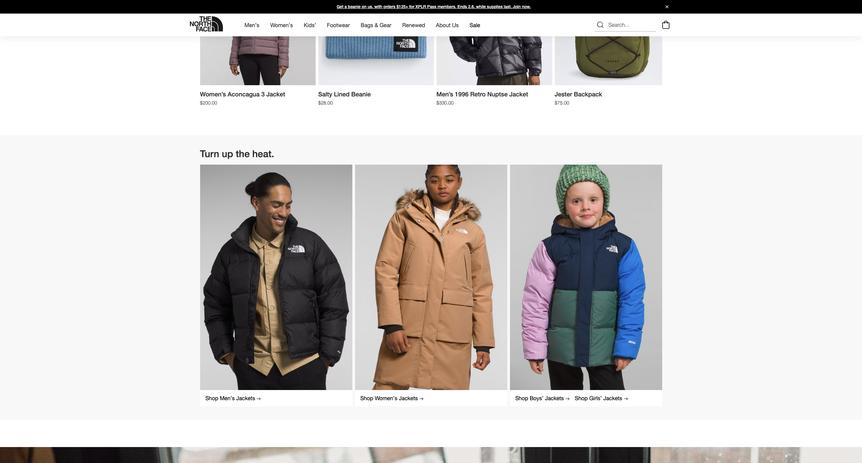 Task type: locate. For each thing, give the bounding box(es) containing it.
1 vertical spatial men's
[[220, 395, 235, 402]]

1 jacket from the left
[[266, 91, 285, 98]]

jacket right 3
[[266, 91, 285, 98]]

4 shop from the left
[[575, 395, 588, 402]]

heat.
[[252, 148, 274, 160]]

pass
[[427, 4, 437, 9]]

footwear link
[[327, 16, 350, 34]]

salty lined beanie $28.00
[[318, 91, 371, 106]]

women's
[[270, 22, 293, 28], [375, 395, 398, 402]]

beanie
[[351, 91, 371, 98]]

boys'
[[530, 395, 544, 402]]

view cart image
[[661, 20, 672, 30]]

2 jacket from the left
[[510, 91, 528, 98]]

women's aconcagua 3 jacket image
[[200, 0, 316, 86]]

women's aconcagua 3 jacket $200.00
[[200, 91, 285, 106]]

about us link
[[436, 16, 459, 34]]

get
[[337, 4, 344, 9]]

bags & gear
[[361, 22, 392, 28]]

3
[[261, 91, 265, 98]]

3 jackets from the left
[[545, 395, 564, 402]]

lined
[[334, 91, 350, 98]]

1 horizontal spatial men's
[[245, 22, 260, 28]]

2.6,
[[468, 4, 475, 9]]

bags
[[361, 22, 373, 28]]

salty
[[318, 91, 332, 98]]

shop girls' jackets link
[[575, 395, 628, 402]]

men's 1996 retro nuptse jacket image
[[437, 0, 552, 86]]

now.
[[522, 4, 531, 9]]

women's
[[200, 91, 226, 98]]

1 shop from the left
[[206, 395, 218, 402]]

kids'
[[304, 22, 316, 28]]

0 horizontal spatial jacket
[[266, 91, 285, 98]]

jackets
[[236, 395, 255, 402], [399, 395, 418, 402], [545, 395, 564, 402], [604, 395, 622, 402]]

inside a cabin, by the door, sit two different pairs of winter boots from the north face. image
[[0, 448, 862, 464]]

kids' link
[[304, 16, 316, 34]]

us,
[[368, 4, 373, 9]]

supplies
[[487, 4, 503, 9]]

4 jackets from the left
[[604, 395, 622, 402]]

jester backpack image
[[555, 0, 671, 86]]

men's
[[245, 22, 260, 28], [220, 395, 235, 402]]

jacket inside men's 1996 retro nuptse jacket $330.00
[[510, 91, 528, 98]]

jackets for women's
[[399, 395, 418, 402]]

turn
[[200, 148, 219, 160]]

up
[[222, 148, 233, 160]]

2 jackets from the left
[[399, 395, 418, 402]]

shop women's jackets
[[361, 395, 419, 402]]

while
[[476, 4, 486, 9]]

shop for shop women's jackets
[[361, 395, 373, 402]]

members.
[[438, 4, 457, 9]]

1 horizontal spatial women's
[[375, 395, 398, 402]]

men's
[[437, 91, 453, 98]]

jacket
[[266, 91, 285, 98], [510, 91, 528, 98]]

jacket right nuptse
[[510, 91, 528, 98]]

$28.00
[[318, 100, 333, 106]]

shop
[[206, 395, 218, 402], [361, 395, 373, 402], [516, 395, 528, 402], [575, 395, 588, 402]]

the north face home page image
[[190, 16, 223, 32]]

beanie
[[348, 4, 361, 9]]

gear
[[380, 22, 392, 28]]

0 horizontal spatial women's
[[270, 22, 293, 28]]

about us
[[436, 22, 459, 28]]

3 shop from the left
[[516, 395, 528, 402]]

shop for shop men's jackets
[[206, 395, 218, 402]]

$200.00
[[200, 100, 217, 106]]

aconcagua
[[228, 91, 260, 98]]

jackets for girls'
[[604, 395, 622, 402]]

bags & gear link
[[361, 16, 392, 34]]

&
[[375, 22, 378, 28]]

2 shop from the left
[[361, 395, 373, 402]]

a man wearing a black nuptse jacket stands in front of a gray background. image
[[200, 165, 352, 407]]

men's link
[[245, 16, 260, 34]]

1 jackets from the left
[[236, 395, 255, 402]]

shop boys' jackets
[[516, 395, 566, 402]]

1 horizontal spatial jacket
[[510, 91, 528, 98]]

jacket inside women's aconcagua 3 jacket $200.00
[[266, 91, 285, 98]]



Task type: vqa. For each thing, say whether or not it's contained in the screenshot.
left JACKET
yes



Task type: describe. For each thing, give the bounding box(es) containing it.
sale link
[[470, 16, 480, 34]]

xplr
[[416, 4, 426, 9]]

backpack
[[574, 91, 602, 98]]

orders
[[384, 4, 396, 9]]

jackets for men's
[[236, 395, 255, 402]]

renewed link
[[402, 16, 425, 34]]

get a beanie on us, with orders $125+ for xplr pass members. ends 2.6, while supplies last. join now. link
[[0, 0, 862, 14]]

woman wearing a jacket from the north face image
[[355, 165, 507, 407]]

retro
[[470, 91, 486, 98]]

shop men's jackets link
[[206, 395, 261, 402]]

shop boys' jackets link
[[516, 395, 570, 402]]

get a beanie on us, with orders $125+ for xplr pass members. ends 2.6, while supplies last. join now.
[[337, 4, 531, 9]]

0 vertical spatial women's
[[270, 22, 293, 28]]

shop men's jackets
[[206, 395, 257, 402]]

salty lined beanie image
[[318, 0, 434, 86]]

jester backpack $75.00
[[555, 91, 602, 106]]

girls'
[[590, 395, 602, 402]]

shop women's jackets link
[[361, 395, 424, 402]]

shop girls' jackets
[[575, 395, 624, 402]]

$75.00
[[555, 100, 570, 106]]

join
[[513, 4, 521, 9]]

men's 1996 retro nuptse jacket $330.00
[[437, 91, 528, 106]]

0 horizontal spatial men's
[[220, 395, 235, 402]]

on
[[362, 4, 367, 9]]

shop for shop boys' jackets
[[516, 395, 528, 402]]

renewed
[[402, 22, 425, 28]]

with
[[375, 4, 382, 9]]

sale
[[470, 22, 480, 28]]

footwear
[[327, 22, 350, 28]]

last.
[[504, 4, 512, 9]]

the
[[236, 148, 250, 160]]

kid wearing a jacket from the north face image
[[510, 165, 662, 407]]

ends
[[458, 4, 467, 9]]

a
[[345, 4, 347, 9]]

1996
[[455, 91, 469, 98]]

about
[[436, 22, 451, 28]]

search all image
[[596, 21, 605, 29]]

shop for shop girls' jackets
[[575, 395, 588, 402]]

0 vertical spatial men's
[[245, 22, 260, 28]]

$330.00
[[437, 100, 454, 106]]

1 vertical spatial women's
[[375, 395, 398, 402]]

jester
[[555, 91, 572, 98]]

Search search field
[[595, 18, 656, 32]]

women's link
[[270, 16, 293, 34]]

us
[[452, 22, 459, 28]]

for
[[409, 4, 415, 9]]

turn up the heat.
[[200, 148, 274, 160]]

$125+
[[397, 4, 408, 9]]

close image
[[663, 5, 672, 8]]

nuptse
[[488, 91, 508, 98]]

jackets for boys'
[[545, 395, 564, 402]]



